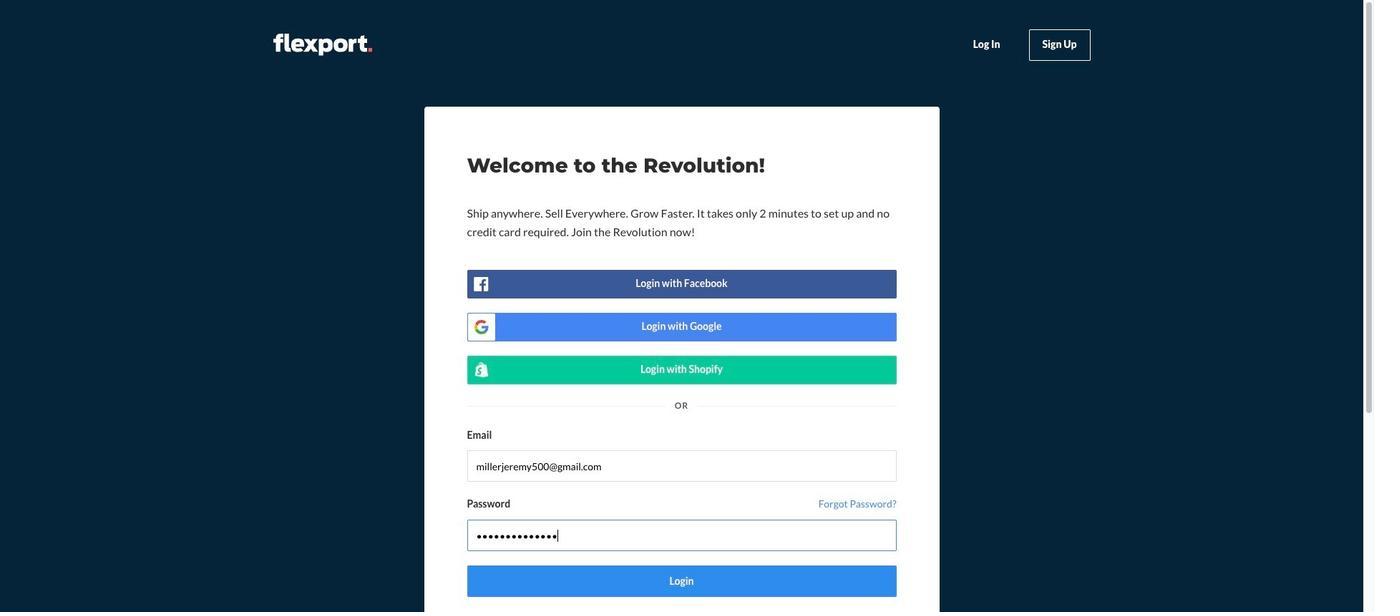 Task type: vqa. For each thing, say whether or not it's contained in the screenshot.
Login to the top
no



Task type: describe. For each thing, give the bounding box(es) containing it.
Password password field
[[467, 520, 897, 551]]

 Enter your email email field
[[467, 451, 897, 482]]



